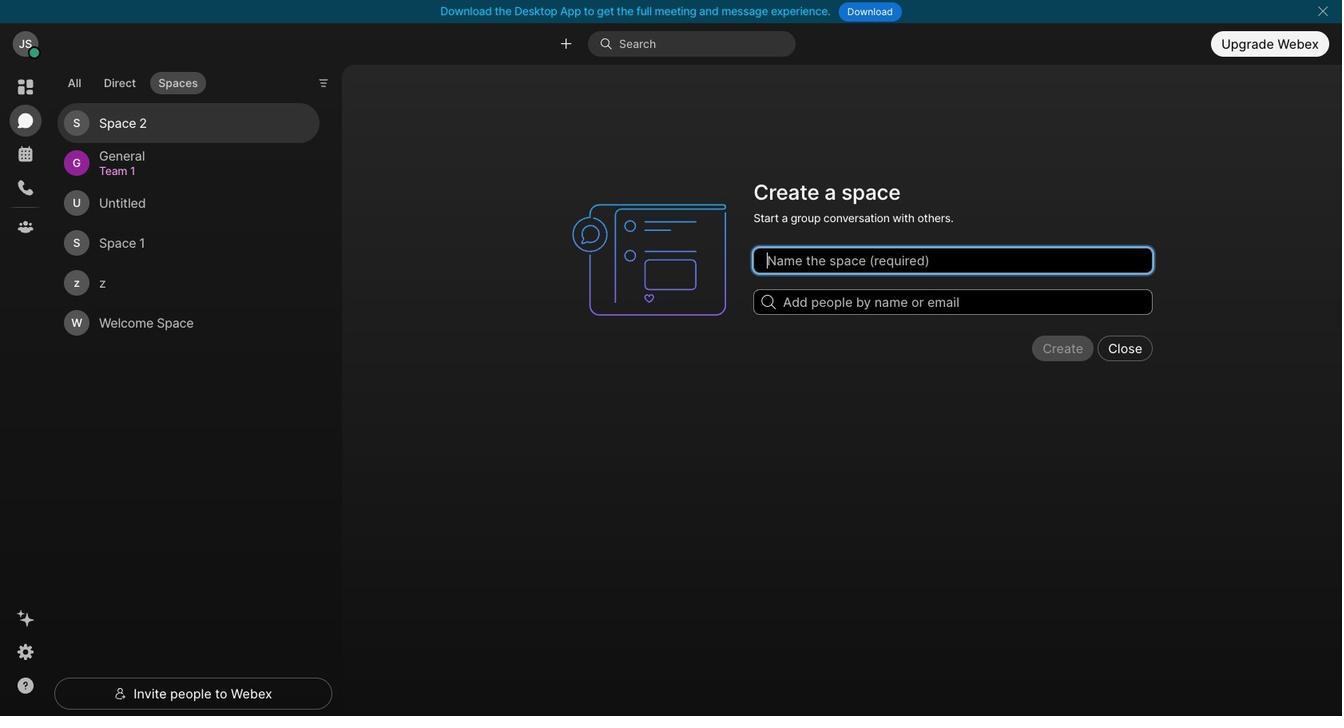 Task type: locate. For each thing, give the bounding box(es) containing it.
general list item
[[58, 143, 320, 183]]

team 1 element
[[99, 162, 301, 180]]

welcome space list item
[[58, 303, 320, 343]]

navigation
[[0, 65, 51, 716]]

tab list
[[56, 62, 210, 99]]



Task type: describe. For each thing, give the bounding box(es) containing it.
create a space image
[[565, 175, 744, 345]]

untitled list item
[[58, 183, 320, 223]]

z list item
[[58, 263, 320, 303]]

cancel_16 image
[[1317, 5, 1330, 18]]

search_18 image
[[762, 295, 776, 310]]

space 1 list item
[[58, 223, 320, 263]]

webex tab list
[[10, 71, 42, 243]]

Name the space (required) text field
[[754, 248, 1154, 274]]

space 2 list item
[[58, 103, 320, 143]]



Task type: vqa. For each thing, say whether or not it's contained in the screenshot.
Welcome Space list item
yes



